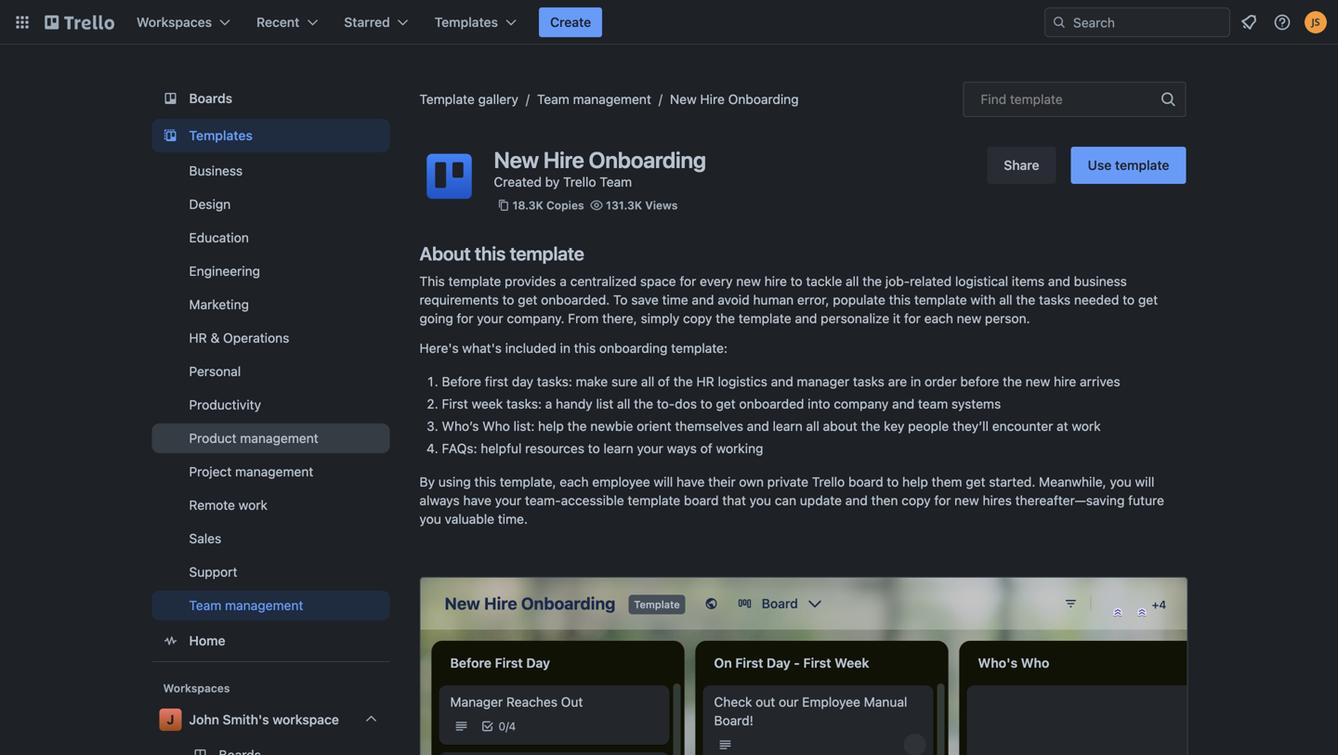 Task type: describe. For each thing, give the bounding box(es) containing it.
the up populate
[[863, 274, 882, 289]]

tasks inside before first day tasks: make sure all of the hr logistics and manager tasks are in order before the new hire arrives first week tasks: a handy list all the to-dos to get onboarded into company and team systems who's who list: help the newbie orient themselves and learn all about the key people they'll encounter at work faqs: helpful resources to learn your ways of working
[[853, 374, 885, 390]]

for right it
[[904, 311, 921, 326]]

all up the person.
[[1000, 292, 1013, 308]]

logistical
[[956, 274, 1009, 289]]

your inside before first day tasks: make sure all of the hr logistics and manager tasks are in order before the new hire arrives first week tasks: a handy list all the to-dos to get onboarded into company and team systems who's who list: help the newbie orient themselves and learn all about the key people they'll encounter at work faqs: helpful resources to learn your ways of working
[[637, 441, 664, 456]]

hires
[[983, 493, 1012, 508]]

new for new hire onboarding
[[670, 92, 697, 107]]

copies
[[547, 199, 584, 212]]

every
[[700, 274, 733, 289]]

copy inside by using this template, each employee will have their own private trello board to help them get started. meanwhile, you will always have your team-accessible template board that you can update and then copy for new hires thereafter—saving future you valuable time.
[[902, 493, 931, 508]]

simply
[[641, 311, 680, 326]]

to down newbie
[[588, 441, 600, 456]]

working
[[716, 441, 764, 456]]

management down support link
[[225, 598, 303, 614]]

about this template
[[420, 243, 584, 264]]

time.
[[498, 512, 528, 527]]

0 horizontal spatial of
[[658, 374, 670, 390]]

to-
[[657, 396, 675, 412]]

personal link
[[152, 357, 390, 387]]

marketing link
[[152, 290, 390, 320]]

company.
[[507, 311, 565, 326]]

workspaces button
[[125, 7, 242, 37]]

job-
[[886, 274, 910, 289]]

before
[[961, 374, 1000, 390]]

1 vertical spatial learn
[[604, 441, 634, 456]]

going
[[420, 311, 453, 326]]

hire inside this template provides a centralized space for every new hire to tackle all the job-related logistical items and business requirements to get onboarded. to save time and avoid human error, populate this template with all the tasks needed to get going for your company. from there, simply copy the template and personalize it for each new person.
[[765, 274, 787, 289]]

accessible
[[561, 493, 624, 508]]

the up "dos"
[[674, 374, 693, 390]]

using
[[439, 475, 471, 490]]

the down items
[[1016, 292, 1036, 308]]

boards link
[[152, 82, 390, 115]]

recent
[[257, 14, 300, 30]]

primary element
[[0, 0, 1339, 45]]

to right needed
[[1123, 292, 1135, 308]]

1 horizontal spatial have
[[677, 475, 705, 490]]

by
[[545, 174, 560, 190]]

and up the onboarded
[[771, 374, 794, 390]]

get inside before first day tasks: make sure all of the hr logistics and manager tasks are in order before the new hire arrives first week tasks: a handy list all the to-dos to get onboarded into company and team systems who's who list: help the newbie orient themselves and learn all about the key people they'll encounter at work faqs: helpful resources to learn your ways of working
[[716, 396, 736, 412]]

manager
[[797, 374, 850, 390]]

education
[[189, 230, 249, 245]]

this
[[420, 274, 445, 289]]

into
[[808, 396, 831, 412]]

all right list
[[617, 396, 631, 412]]

team-
[[525, 493, 561, 508]]

by using this template, each employee will have their own private trello board to help them get started. meanwhile, you will always have your team-accessible template board that you can update and then copy for new hires thereafter—saving future you valuable time.
[[420, 475, 1165, 527]]

open information menu image
[[1274, 13, 1292, 32]]

Search field
[[1067, 8, 1230, 36]]

ways
[[667, 441, 697, 456]]

sales link
[[152, 524, 390, 554]]

workspaces inside popup button
[[137, 14, 212, 30]]

to right "dos"
[[701, 396, 713, 412]]

0 horizontal spatial templates
[[189, 128, 253, 143]]

save
[[631, 292, 659, 308]]

project
[[189, 464, 232, 480]]

use template button
[[1071, 147, 1187, 184]]

resources
[[525, 441, 585, 456]]

1 vertical spatial tasks:
[[507, 396, 542, 412]]

trello team image
[[420, 147, 479, 206]]

0 horizontal spatial team management
[[189, 598, 303, 614]]

trello inside by using this template, each employee will have their own private trello board to help them get started. meanwhile, you will always have your team-accessible template board that you can update and then copy for new hires thereafter—saving future you valuable time.
[[812, 475, 845, 490]]

included
[[505, 341, 557, 356]]

the down avoid
[[716, 311, 735, 326]]

week
[[472, 396, 503, 412]]

that
[[723, 493, 746, 508]]

1 horizontal spatial of
[[701, 441, 713, 456]]

john smith (johnsmith38824343) image
[[1305, 11, 1327, 33]]

use
[[1088, 158, 1112, 173]]

project management link
[[152, 457, 390, 487]]

template up provides on the top left of the page
[[510, 243, 584, 264]]

template down related
[[915, 292, 967, 308]]

work inside before first day tasks: make sure all of the hr logistics and manager tasks are in order before the new hire arrives first week tasks: a handy list all the to-dos to get onboarded into company and team systems who's who list: help the newbie orient themselves and learn all about the key people they'll encounter at work faqs: helpful resources to learn your ways of working
[[1072, 419, 1101, 434]]

template inside by using this template, each employee will have their own private trello board to help them get started. meanwhile, you will always have your team-accessible template board that you can update and then copy for new hires thereafter—saving future you valuable time.
[[628, 493, 681, 508]]

project management
[[189, 464, 314, 480]]

to down provides on the top left of the page
[[502, 292, 515, 308]]

centralized
[[571, 274, 637, 289]]

board image
[[159, 87, 182, 110]]

this right about at the top left of the page
[[475, 243, 506, 264]]

can
[[775, 493, 797, 508]]

0 vertical spatial board
[[849, 475, 884, 490]]

engineering link
[[152, 257, 390, 286]]

template:
[[671, 341, 728, 356]]

templates button
[[424, 7, 528, 37]]

create
[[550, 14, 591, 30]]

and down every
[[692, 292, 714, 308]]

template up requirements
[[449, 274, 501, 289]]

are
[[888, 374, 907, 390]]

each inside by using this template, each employee will have their own private trello board to help them get started. meanwhile, you will always have your team-accessible template board that you can update and then copy for new hires thereafter—saving future you valuable time.
[[560, 475, 589, 490]]

dos
[[675, 396, 697, 412]]

this down from
[[574, 341, 596, 356]]

they'll
[[953, 419, 989, 434]]

avoid
[[718, 292, 750, 308]]

0 horizontal spatial board
[[684, 493, 719, 508]]

and down the onboarded
[[747, 419, 770, 434]]

hr & operations
[[189, 330, 289, 346]]

orient
[[637, 419, 672, 434]]

john
[[189, 713, 219, 728]]

1 vertical spatial you
[[750, 493, 772, 508]]

get down provides on the top left of the page
[[518, 292, 538, 308]]

team
[[918, 396, 948, 412]]

for down requirements
[[457, 311, 474, 326]]

all up populate
[[846, 274, 859, 289]]

productivity link
[[152, 390, 390, 420]]

created
[[494, 174, 542, 190]]

new down with
[[957, 311, 982, 326]]

1 horizontal spatial team
[[537, 92, 570, 107]]

marketing
[[189, 297, 249, 312]]

gallery
[[478, 92, 519, 107]]

the left to-
[[634, 396, 654, 412]]

0 vertical spatial learn
[[773, 419, 803, 434]]

search image
[[1052, 15, 1067, 30]]

templates inside dropdown button
[[435, 14, 498, 30]]

person.
[[985, 311, 1031, 326]]

always
[[420, 493, 460, 508]]

1 horizontal spatial team management
[[537, 92, 651, 107]]

list:
[[514, 419, 535, 434]]

needed
[[1075, 292, 1120, 308]]

starred button
[[333, 7, 420, 37]]

onboarding
[[600, 341, 668, 356]]

18.3k
[[513, 199, 544, 212]]

human
[[753, 292, 794, 308]]

2 horizontal spatial you
[[1110, 475, 1132, 490]]

for inside by using this template, each employee will have their own private trello board to help them get started. meanwhile, you will always have your team-accessible template board that you can update and then copy for new hires thereafter—saving future you valuable time.
[[935, 493, 951, 508]]

provides
[[505, 274, 556, 289]]

1 vertical spatial workspaces
[[163, 682, 230, 695]]

themselves
[[675, 419, 744, 434]]

key
[[884, 419, 905, 434]]

tasks inside this template provides a centralized space for every new hire to tackle all the job-related logistical items and business requirements to get onboarded. to save time and avoid human error, populate this template with all the tasks needed to get going for your company. from there, simply copy the template and personalize it for each new person.
[[1039, 292, 1071, 308]]

systems
[[952, 396, 1001, 412]]

who's
[[442, 419, 479, 434]]

18.3k copies
[[513, 199, 584, 212]]

1 vertical spatial have
[[463, 493, 492, 508]]

share
[[1004, 158, 1040, 173]]

starred
[[344, 14, 390, 30]]



Task type: locate. For each thing, give the bounding box(es) containing it.
you up future
[[1110, 475, 1132, 490]]

it
[[893, 311, 901, 326]]

template right use
[[1116, 158, 1170, 173]]

by
[[420, 475, 435, 490]]

the left key
[[861, 419, 881, 434]]

learn down newbie
[[604, 441, 634, 456]]

1 horizontal spatial learn
[[773, 419, 803, 434]]

your up time.
[[495, 493, 522, 508]]

product management
[[189, 431, 319, 446]]

workspaces up john
[[163, 682, 230, 695]]

your inside by using this template, each employee will have their own private trello board to help them get started. meanwhile, you will always have your team-accessible template board that you can update and then copy for new hires thereafter—saving future you valuable time.
[[495, 493, 522, 508]]

1 vertical spatial team management
[[189, 598, 303, 614]]

0 vertical spatial hire
[[700, 92, 725, 107]]

1 horizontal spatial new
[[670, 92, 697, 107]]

this inside by using this template, each employee will have their own private trello board to help them get started. meanwhile, you will always have your team-accessible template board that you can update and then copy for new hires thereafter—saving future you valuable time.
[[475, 475, 496, 490]]

0 horizontal spatial copy
[[683, 311, 712, 326]]

in inside before first day tasks: make sure all of the hr logistics and manager tasks are in order before the new hire arrives first week tasks: a handy list all the to-dos to get onboarded into company and team systems who's who list: help the newbie orient themselves and learn all about the key people they'll encounter at work faqs: helpful resources to learn your ways of working
[[911, 374, 921, 390]]

your up what's
[[477, 311, 504, 326]]

employee
[[592, 475, 650, 490]]

personal
[[189, 364, 241, 379]]

1 vertical spatial onboarding
[[589, 147, 706, 173]]

trello up update
[[812, 475, 845, 490]]

0 horizontal spatial in
[[560, 341, 571, 356]]

the down handy
[[568, 419, 587, 434]]

templates up business
[[189, 128, 253, 143]]

0 vertical spatial team
[[537, 92, 570, 107]]

1 horizontal spatial hr
[[697, 374, 715, 390]]

0 horizontal spatial have
[[463, 493, 492, 508]]

1 vertical spatial help
[[903, 475, 929, 490]]

this inside this template provides a centralized space for every new hire to tackle all the job-related logistical items and business requirements to get onboarded. to save time and avoid human error, populate this template with all the tasks needed to get going for your company. from there, simply copy the template and personalize it for each new person.
[[889, 292, 911, 308]]

recent button
[[245, 7, 329, 37]]

and left then
[[846, 493, 868, 508]]

of down themselves
[[701, 441, 713, 456]]

0 horizontal spatial a
[[545, 396, 552, 412]]

0 horizontal spatial you
[[420, 512, 441, 527]]

1 vertical spatial a
[[545, 396, 552, 412]]

to up then
[[887, 475, 899, 490]]

find
[[981, 92, 1007, 107]]

1 vertical spatial new
[[494, 147, 539, 173]]

day
[[512, 374, 534, 390]]

template inside button
[[1116, 158, 1170, 173]]

support
[[189, 565, 237, 580]]

0 horizontal spatial each
[[560, 475, 589, 490]]

team management link
[[537, 92, 651, 107], [152, 591, 390, 621]]

0 vertical spatial work
[[1072, 419, 1101, 434]]

space
[[640, 274, 676, 289]]

management
[[573, 92, 651, 107], [240, 431, 319, 446], [235, 464, 314, 480], [225, 598, 303, 614]]

1 vertical spatial your
[[637, 441, 664, 456]]

1 vertical spatial each
[[560, 475, 589, 490]]

131.3k
[[606, 199, 642, 212]]

business
[[189, 163, 243, 178]]

help inside by using this template, each employee will have their own private trello board to help them get started. meanwhile, you will always have your team-accessible template board that you can update and then copy for new hires thereafter—saving future you valuable time.
[[903, 475, 929, 490]]

workspaces up board icon
[[137, 14, 212, 30]]

2 vertical spatial team
[[189, 598, 222, 614]]

1 vertical spatial templates
[[189, 128, 253, 143]]

template board image
[[159, 125, 182, 147]]

0 horizontal spatial trello
[[563, 174, 596, 190]]

1 vertical spatial copy
[[902, 493, 931, 508]]

learn
[[773, 419, 803, 434], [604, 441, 634, 456]]

0 vertical spatial help
[[538, 419, 564, 434]]

0 vertical spatial each
[[925, 311, 954, 326]]

onboarding inside new hire onboarding created by trello team
[[589, 147, 706, 173]]

order
[[925, 374, 957, 390]]

hire up human
[[765, 274, 787, 289]]

1 vertical spatial work
[[239, 498, 268, 513]]

new inside new hire onboarding created by trello team
[[494, 147, 539, 173]]

hire left arrives
[[1054, 374, 1077, 390]]

template down human
[[739, 311, 792, 326]]

own
[[739, 475, 764, 490]]

a up onboarded.
[[560, 274, 567, 289]]

populate
[[833, 292, 886, 308]]

1 vertical spatial hr
[[697, 374, 715, 390]]

1 horizontal spatial onboarding
[[729, 92, 799, 107]]

1 horizontal spatial help
[[903, 475, 929, 490]]

new up avoid
[[737, 274, 761, 289]]

0 vertical spatial trello
[[563, 174, 596, 190]]

1 horizontal spatial hire
[[700, 92, 725, 107]]

design
[[189, 197, 231, 212]]

0 horizontal spatial hire
[[765, 274, 787, 289]]

home link
[[152, 625, 390, 658]]

1 vertical spatial team management link
[[152, 591, 390, 621]]

1 horizontal spatial copy
[[902, 493, 931, 508]]

and
[[1048, 274, 1071, 289], [692, 292, 714, 308], [795, 311, 818, 326], [771, 374, 794, 390], [892, 396, 915, 412], [747, 419, 770, 434], [846, 493, 868, 508]]

list
[[596, 396, 614, 412]]

1 horizontal spatial will
[[1136, 475, 1155, 490]]

back to home image
[[45, 7, 114, 37]]

0 vertical spatial workspaces
[[137, 14, 212, 30]]

0 horizontal spatial hr
[[189, 330, 207, 346]]

to up error,
[[791, 274, 803, 289]]

copy inside this template provides a centralized space for every new hire to tackle all the job-related logistical items and business requirements to get onboarded. to save time and avoid human error, populate this template with all the tasks needed to get going for your company. from there, simply copy the template and personalize it for each new person.
[[683, 311, 712, 326]]

1 will from the left
[[654, 475, 673, 490]]

team down support
[[189, 598, 222, 614]]

template gallery
[[420, 92, 519, 107]]

hire inside before first day tasks: make sure all of the hr logistics and manager tasks are in order before the new hire arrives first week tasks: a handy list all the to-dos to get onboarded into company and team systems who's who list: help the newbie orient themselves and learn all about the key people they'll encounter at work faqs: helpful resources to learn your ways of working
[[1054, 374, 1077, 390]]

remote work
[[189, 498, 268, 513]]

to
[[791, 274, 803, 289], [502, 292, 515, 308], [1123, 292, 1135, 308], [701, 396, 713, 412], [588, 441, 600, 456], [887, 475, 899, 490]]

and down error,
[[795, 311, 818, 326]]

1 horizontal spatial you
[[750, 493, 772, 508]]

new
[[670, 92, 697, 107], [494, 147, 539, 173]]

team management up new hire onboarding created by trello team
[[537, 92, 651, 107]]

0 vertical spatial tasks:
[[537, 374, 573, 390]]

what's
[[462, 341, 502, 356]]

each
[[925, 311, 954, 326], [560, 475, 589, 490]]

hire
[[700, 92, 725, 107], [544, 147, 584, 173]]

2 vertical spatial you
[[420, 512, 441, 527]]

copy
[[683, 311, 712, 326], [902, 493, 931, 508]]

tasks down items
[[1039, 292, 1071, 308]]

0 vertical spatial in
[[560, 341, 571, 356]]

template gallery link
[[420, 92, 519, 107]]

2 vertical spatial your
[[495, 493, 522, 508]]

and down are
[[892, 396, 915, 412]]

time
[[662, 292, 689, 308]]

for down them
[[935, 493, 951, 508]]

new up encounter
[[1026, 374, 1051, 390]]

new down them
[[955, 493, 980, 508]]

0 vertical spatial team management
[[537, 92, 651, 107]]

new up created
[[494, 147, 539, 173]]

before first day tasks: make sure all of the hr logistics and manager tasks are in order before the new hire arrives first week tasks: a handy list all the to-dos to get onboarded into company and team systems who's who list: help the newbie orient themselves and learn all about the key people they'll encounter at work faqs: helpful resources to learn your ways of working
[[442, 374, 1121, 456]]

0 vertical spatial of
[[658, 374, 670, 390]]

template inside field
[[1010, 92, 1063, 107]]

them
[[932, 475, 963, 490]]

help left them
[[903, 475, 929, 490]]

a left handy
[[545, 396, 552, 412]]

will down ways
[[654, 475, 673, 490]]

help up resources
[[538, 419, 564, 434]]

have
[[677, 475, 705, 490], [463, 493, 492, 508]]

1 horizontal spatial in
[[911, 374, 921, 390]]

work down project management
[[239, 498, 268, 513]]

1 horizontal spatial hire
[[1054, 374, 1077, 390]]

0 vertical spatial team management link
[[537, 92, 651, 107]]

1 horizontal spatial templates
[[435, 14, 498, 30]]

131.3k views
[[606, 199, 678, 212]]

in right 'included'
[[560, 341, 571, 356]]

trello inside new hire onboarding created by trello team
[[563, 174, 596, 190]]

1 vertical spatial hire
[[544, 147, 584, 173]]

support link
[[152, 558, 390, 588]]

home
[[189, 634, 226, 649]]

1 horizontal spatial tasks
[[1039, 292, 1071, 308]]

your inside this template provides a centralized space for every new hire to tackle all the job-related logistical items and business requirements to get onboarded. to save time and avoid human error, populate this template with all the tasks needed to get going for your company. from there, simply copy the template and personalize it for each new person.
[[477, 311, 504, 326]]

to inside by using this template, each employee will have their own private trello board to help them get started. meanwhile, you will always have your team-accessible template board that you can update and then copy for new hires thereafter—saving future you valuable time.
[[887, 475, 899, 490]]

work right at
[[1072, 419, 1101, 434]]

0 vertical spatial onboarding
[[729, 92, 799, 107]]

first
[[442, 396, 468, 412]]

will up future
[[1136, 475, 1155, 490]]

hire up by
[[544, 147, 584, 173]]

hire for new hire onboarding
[[700, 92, 725, 107]]

before
[[442, 374, 481, 390]]

templates up template gallery link
[[435, 14, 498, 30]]

1 horizontal spatial each
[[925, 311, 954, 326]]

arrives
[[1080, 374, 1121, 390]]

template,
[[500, 475, 556, 490]]

0 notifications image
[[1238, 11, 1261, 33]]

0 horizontal spatial team management link
[[152, 591, 390, 621]]

all down into
[[806, 419, 820, 434]]

management up new hire onboarding created by trello team
[[573, 92, 651, 107]]

templates
[[435, 14, 498, 30], [189, 128, 253, 143]]

new inside before first day tasks: make sure all of the hr logistics and manager tasks are in order before the new hire arrives first week tasks: a handy list all the to-dos to get onboarded into company and team systems who's who list: help the newbie orient themselves and learn all about the key people they'll encounter at work faqs: helpful resources to learn your ways of working
[[1026, 374, 1051, 390]]

use template
[[1088, 158, 1170, 173]]

tasks up company
[[853, 374, 885, 390]]

Find template field
[[964, 82, 1187, 117]]

each up accessible at the bottom of the page
[[560, 475, 589, 490]]

private
[[768, 475, 809, 490]]

1 vertical spatial board
[[684, 493, 719, 508]]

0 vertical spatial have
[[677, 475, 705, 490]]

template
[[420, 92, 475, 107]]

hr inside before first day tasks: make sure all of the hr logistics and manager tasks are in order before the new hire arrives first week tasks: a handy list all the to-dos to get onboarded into company and team systems who's who list: help the newbie orient themselves and learn all about the key people they'll encounter at work faqs: helpful resources to learn your ways of working
[[697, 374, 715, 390]]

0 horizontal spatial team
[[189, 598, 222, 614]]

0 vertical spatial hr
[[189, 330, 207, 346]]

you down always at left bottom
[[420, 512, 441, 527]]

hire for new hire onboarding created by trello team
[[544, 147, 584, 173]]

2 will from the left
[[1136, 475, 1155, 490]]

templates link
[[152, 119, 390, 152]]

board down their
[[684, 493, 719, 508]]

new
[[737, 274, 761, 289], [957, 311, 982, 326], [1026, 374, 1051, 390], [955, 493, 980, 508]]

workspaces
[[137, 14, 212, 30], [163, 682, 230, 695]]

1 vertical spatial in
[[911, 374, 921, 390]]

1 vertical spatial tasks
[[853, 374, 885, 390]]

template
[[1010, 92, 1063, 107], [1116, 158, 1170, 173], [510, 243, 584, 264], [449, 274, 501, 289], [915, 292, 967, 308], [739, 311, 792, 326], [628, 493, 681, 508]]

2 horizontal spatial team
[[600, 174, 632, 190]]

management down productivity link
[[240, 431, 319, 446]]

who
[[483, 419, 510, 434]]

copy down time
[[683, 311, 712, 326]]

hire
[[765, 274, 787, 289], [1054, 374, 1077, 390]]

team up 131.3k
[[600, 174, 632, 190]]

0 horizontal spatial tasks
[[853, 374, 885, 390]]

1 horizontal spatial board
[[849, 475, 884, 490]]

1 vertical spatial trello
[[812, 475, 845, 490]]

sure
[[612, 374, 638, 390]]

and right items
[[1048, 274, 1071, 289]]

to
[[614, 292, 628, 308]]

team right gallery
[[537, 92, 570, 107]]

hire inside new hire onboarding created by trello team
[[544, 147, 584, 173]]

get right needed
[[1139, 292, 1158, 308]]

first
[[485, 374, 509, 390]]

hr up "dos"
[[697, 374, 715, 390]]

and inside by using this template, each employee will have their own private trello board to help them get started. meanwhile, you will always have your team-accessible template board that you can update and then copy for new hires thereafter—saving future you valuable time.
[[846, 493, 868, 508]]

1 horizontal spatial trello
[[812, 475, 845, 490]]

a inside this template provides a centralized space for every new hire to tackle all the job-related logistical items and business requirements to get onboarded. to save time and avoid human error, populate this template with all the tasks needed to get going for your company. from there, simply copy the template and personalize it for each new person.
[[560, 274, 567, 289]]

onboarding
[[729, 92, 799, 107], [589, 147, 706, 173]]

for up time
[[680, 274, 697, 289]]

team management link down support link
[[152, 591, 390, 621]]

team management link up new hire onboarding created by trello team
[[537, 92, 651, 107]]

from
[[568, 311, 599, 326]]

0 vertical spatial tasks
[[1039, 292, 1071, 308]]

onboarded.
[[541, 292, 610, 308]]

this down the job-
[[889, 292, 911, 308]]

copy right then
[[902, 493, 931, 508]]

learn down the onboarded
[[773, 419, 803, 434]]

newbie
[[591, 419, 633, 434]]

team management
[[537, 92, 651, 107], [189, 598, 303, 614]]

0 vertical spatial you
[[1110, 475, 1132, 490]]

get up hires
[[966, 475, 986, 490]]

requirements
[[420, 292, 499, 308]]

tasks: up handy
[[537, 374, 573, 390]]

new inside by using this template, each employee will have their own private trello board to help them get started. meanwhile, you will always have your team-accessible template board that you can update and then copy for new hires thereafter—saving future you valuable time.
[[955, 493, 980, 508]]

started.
[[989, 475, 1036, 490]]

tackle
[[806, 274, 842, 289]]

operations
[[223, 330, 289, 346]]

new hire onboarding
[[670, 92, 799, 107]]

team inside new hire onboarding created by trello team
[[600, 174, 632, 190]]

onboarded
[[739, 396, 805, 412]]

the right before in the right of the page
[[1003, 374, 1022, 390]]

0 vertical spatial a
[[560, 274, 567, 289]]

management down product management link
[[235, 464, 314, 480]]

tasks:
[[537, 374, 573, 390], [507, 396, 542, 412]]

hr
[[189, 330, 207, 346], [697, 374, 715, 390]]

john smith's workspace
[[189, 713, 339, 728]]

get inside by using this template, each employee will have their own private trello board to help them get started. meanwhile, you will always have your team-accessible template board that you can update and then copy for new hires thereafter—saving future you valuable time.
[[966, 475, 986, 490]]

hr & operations link
[[152, 324, 390, 353]]

1 vertical spatial of
[[701, 441, 713, 456]]

home image
[[159, 630, 182, 653]]

have left their
[[677, 475, 705, 490]]

&
[[211, 330, 220, 346]]

hr left the &
[[189, 330, 207, 346]]

new hire onboarding link
[[670, 92, 799, 107]]

business
[[1074, 274, 1127, 289]]

have up valuable
[[463, 493, 492, 508]]

all right sure
[[641, 374, 655, 390]]

template right find at right
[[1010, 92, 1063, 107]]

of up to-
[[658, 374, 670, 390]]

then
[[872, 493, 898, 508]]

remote
[[189, 498, 235, 513]]

0 horizontal spatial onboarding
[[589, 147, 706, 173]]

this
[[475, 243, 506, 264], [889, 292, 911, 308], [574, 341, 596, 356], [475, 475, 496, 490]]

help inside before first day tasks: make sure all of the hr logistics and manager tasks are in order before the new hire arrives first week tasks: a handy list all the to-dos to get onboarded into company and team systems who's who list: help the newbie orient themselves and learn all about the key people they'll encounter at work faqs: helpful resources to learn your ways of working
[[538, 419, 564, 434]]

0 horizontal spatial new
[[494, 147, 539, 173]]

0 vertical spatial copy
[[683, 311, 712, 326]]

here's
[[420, 341, 459, 356]]

in right are
[[911, 374, 921, 390]]

1 vertical spatial team
[[600, 174, 632, 190]]

1 vertical spatial hire
[[1054, 374, 1077, 390]]

each inside this template provides a centralized space for every new hire to tackle all the job-related logistical items and business requirements to get onboarded. to save time and avoid human error, populate this template with all the tasks needed to get going for your company. from there, simply copy the template and personalize it for each new person.
[[925, 311, 954, 326]]

productivity
[[189, 397, 261, 413]]

a inside before first day tasks: make sure all of the hr logistics and manager tasks are in order before the new hire arrives first week tasks: a handy list all the to-dos to get onboarded into company and team systems who's who list: help the newbie orient themselves and learn all about the key people they'll encounter at work faqs: helpful resources to learn your ways of working
[[545, 396, 552, 412]]

trello right by
[[563, 174, 596, 190]]

you down own
[[750, 493, 772, 508]]

get up themselves
[[716, 396, 736, 412]]

1 horizontal spatial team management link
[[537, 92, 651, 107]]

1 horizontal spatial work
[[1072, 419, 1101, 434]]

this right using
[[475, 475, 496, 490]]

0 vertical spatial hire
[[765, 274, 787, 289]]

0 vertical spatial templates
[[435, 14, 498, 30]]

0 horizontal spatial work
[[239, 498, 268, 513]]

with
[[971, 292, 996, 308]]

0 vertical spatial your
[[477, 311, 504, 326]]

onboarding for new hire onboarding created by trello team
[[589, 147, 706, 173]]

0 horizontal spatial hire
[[544, 147, 584, 173]]

0 horizontal spatial learn
[[604, 441, 634, 456]]

tasks: up list:
[[507, 396, 542, 412]]

find template
[[981, 92, 1063, 107]]

template down employee
[[628, 493, 681, 508]]

0 horizontal spatial will
[[654, 475, 673, 490]]

team management down support link
[[189, 598, 303, 614]]

1 horizontal spatial a
[[560, 274, 567, 289]]

here's what's included in this onboarding template:
[[420, 341, 728, 356]]

0 vertical spatial new
[[670, 92, 697, 107]]

onboarding for new hire onboarding
[[729, 92, 799, 107]]

new for new hire onboarding created by trello team
[[494, 147, 539, 173]]

each down related
[[925, 311, 954, 326]]

workspace
[[273, 713, 339, 728]]



Task type: vqa. For each thing, say whether or not it's contained in the screenshot.
General Notes: link
no



